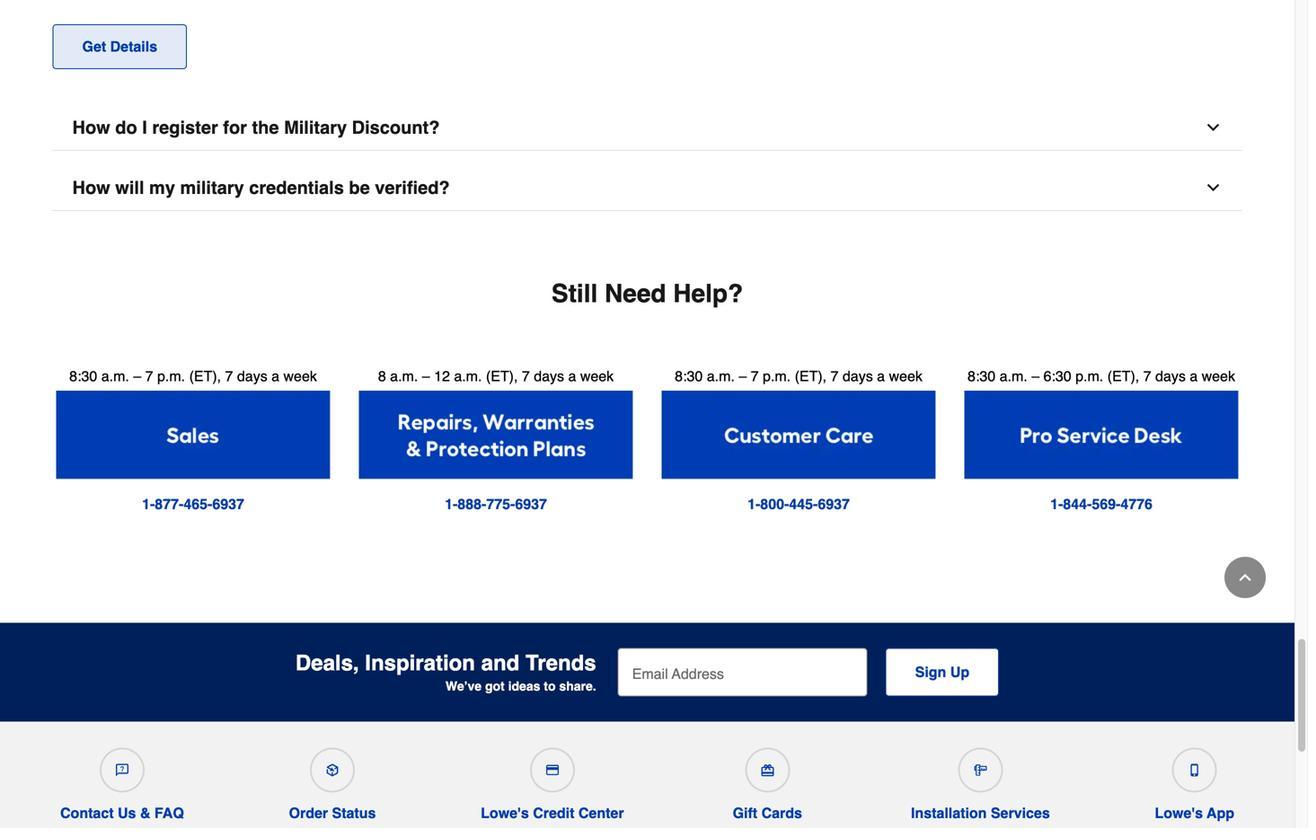 Task type: vqa. For each thing, say whether or not it's contained in the screenshot.
the '1-888-775-6937' link
yes



Task type: locate. For each thing, give the bounding box(es) containing it.
0 horizontal spatial 8:30
[[69, 368, 97, 384]]

4 a.m. from the left
[[707, 368, 735, 384]]

how will my military credentials be verified?
[[72, 177, 450, 198]]

1 vertical spatial how
[[72, 177, 110, 198]]

military
[[180, 177, 244, 198]]

569-
[[1092, 496, 1121, 513]]

7 for 1-800-445-6937
[[831, 368, 839, 384]]

877-
[[155, 496, 184, 513]]

2 6937 from the left
[[515, 496, 547, 513]]

do
[[115, 117, 137, 138]]

2 1- from the left
[[445, 496, 458, 513]]

1 horizontal spatial 8:30
[[675, 368, 703, 384]]

how left 'will'
[[72, 177, 110, 198]]

lowe's for lowe's app
[[1155, 805, 1203, 822]]

2 7 from the left
[[225, 368, 233, 384]]

1 days from the left
[[237, 368, 268, 384]]

installation
[[911, 805, 987, 822]]

6937 for 1-800-445-6937
[[818, 496, 850, 513]]

lowe's left credit
[[481, 805, 529, 822]]

0 vertical spatial chevron down image
[[1205, 118, 1223, 136]]

8:30 a.m. – 7 p.m. (et), 7 days a week up "customer care." image
[[675, 368, 923, 384]]

1 lowe's from the left
[[481, 805, 529, 822]]

p.m.
[[157, 368, 185, 384], [763, 368, 791, 384], [1076, 368, 1104, 384]]

up
[[951, 664, 970, 681]]

lowe's credit center link
[[481, 741, 624, 822]]

1 a.m. from the left
[[101, 368, 129, 384]]

2 lowe's from the left
[[1155, 805, 1203, 822]]

how inside button
[[72, 117, 110, 138]]

1 horizontal spatial p.m.
[[763, 368, 791, 384]]

1 week from the left
[[284, 368, 317, 384]]

a.m. for 1-888-775-6937
[[390, 368, 418, 384]]

1 6937 from the left
[[212, 496, 244, 513]]

7
[[145, 368, 153, 384], [225, 368, 233, 384], [522, 368, 530, 384], [751, 368, 759, 384], [831, 368, 839, 384], [1144, 368, 1152, 384]]

how will my military credentials be verified? button
[[53, 165, 1242, 211]]

– left 12 at top
[[422, 368, 430, 384]]

1 horizontal spatial 8:30 a.m. – 7 p.m. (et), 7 days a week
[[675, 368, 923, 384]]

days for 1-888-775-6937
[[534, 368, 564, 384]]

2 days from the left
[[534, 368, 564, 384]]

2 a.m. from the left
[[390, 368, 418, 384]]

4 1- from the left
[[1051, 496, 1063, 513]]

lowe's
[[481, 805, 529, 822], [1155, 805, 1203, 822]]

2 (et), from the left
[[486, 368, 518, 384]]

6937
[[212, 496, 244, 513], [515, 496, 547, 513], [818, 496, 850, 513]]

1 horizontal spatial lowe's
[[1155, 805, 1203, 822]]

chevron down image inside "how do i register for the military discount?" button
[[1205, 118, 1223, 136]]

1 1- from the left
[[142, 496, 155, 513]]

installation services link
[[911, 741, 1050, 822]]

1- left 775-
[[445, 496, 458, 513]]

4 (et), from the left
[[1108, 368, 1140, 384]]

share.
[[559, 679, 596, 694]]

6:30
[[1044, 368, 1072, 384]]

6937 right the '888-'
[[515, 496, 547, 513]]

1 a from the left
[[272, 368, 280, 384]]

3 – from the left
[[739, 368, 747, 384]]

how for how do i register for the military discount?
[[72, 117, 110, 138]]

lowe's credit center
[[481, 805, 624, 822]]

deals,
[[296, 651, 359, 676]]

a for 1-800-445-6937
[[877, 368, 885, 384]]

1-
[[142, 496, 155, 513], [445, 496, 458, 513], [748, 496, 761, 513], [1051, 496, 1063, 513]]

still need help?
[[552, 279, 743, 308]]

sign
[[915, 664, 947, 681]]

chevron down image inside the how will my military credentials be verified? "button"
[[1205, 179, 1223, 197]]

1 (et), from the left
[[189, 368, 221, 384]]

0 horizontal spatial 6937
[[212, 496, 244, 513]]

3 8:30 from the left
[[968, 368, 996, 384]]

1 horizontal spatial 6937
[[515, 496, 547, 513]]

days for 1-877-465-6937
[[237, 368, 268, 384]]

3 7 from the left
[[522, 368, 530, 384]]

8:30 for 1-800-445-6937
[[675, 368, 703, 384]]

(et), up "customer care." image
[[795, 368, 827, 384]]

1- left the 569-
[[1051, 496, 1063, 513]]

– left 6:30
[[1032, 368, 1040, 384]]

p.m. up "sales." image
[[157, 368, 185, 384]]

contact us & faq link
[[60, 741, 184, 822]]

(et), up "sales." image
[[189, 368, 221, 384]]

1 – from the left
[[133, 368, 141, 384]]

1- left 465-
[[142, 496, 155, 513]]

6937 for 1-888-775-6937
[[515, 496, 547, 513]]

2 how from the top
[[72, 177, 110, 198]]

0 horizontal spatial p.m.
[[157, 368, 185, 384]]

1 how from the top
[[72, 117, 110, 138]]

to
[[544, 679, 556, 694]]

2 a from the left
[[568, 368, 576, 384]]

p.m. right 6:30
[[1076, 368, 1104, 384]]

1- for 1-800-445-6937
[[748, 496, 761, 513]]

3 week from the left
[[889, 368, 923, 384]]

gift
[[733, 805, 758, 822]]

how left do
[[72, 117, 110, 138]]

8 a.m. – 12 a.m. (et), 7 days a week
[[378, 368, 614, 384]]

1 chevron down image from the top
[[1205, 118, 1223, 136]]

6937 right "877-"
[[212, 496, 244, 513]]

2 p.m. from the left
[[763, 368, 791, 384]]

8:30 a.m. – 7 p.m. (et), 7 days a week for 465-
[[69, 368, 317, 384]]

– up "sales." image
[[133, 368, 141, 384]]

get
[[82, 38, 106, 55]]

week for 1-844-569-4776
[[1202, 368, 1236, 384]]

lowe's left app
[[1155, 805, 1203, 822]]

p.m. for 569-
[[1076, 368, 1104, 384]]

p.m. up "customer care." image
[[763, 368, 791, 384]]

pickup image
[[326, 764, 339, 777]]

8:30 for 1-877-465-6937
[[69, 368, 97, 384]]

3 days from the left
[[843, 368, 873, 384]]

1 7 from the left
[[145, 368, 153, 384]]

2 horizontal spatial p.m.
[[1076, 368, 1104, 384]]

1- left 445-
[[748, 496, 761, 513]]

week
[[284, 368, 317, 384], [580, 368, 614, 384], [889, 368, 923, 384], [1202, 368, 1236, 384]]

a.m. for 1-844-569-4776
[[1000, 368, 1028, 384]]

how
[[72, 117, 110, 138], [72, 177, 110, 198]]

–
[[133, 368, 141, 384], [422, 368, 430, 384], [739, 368, 747, 384], [1032, 368, 1040, 384]]

2 horizontal spatial 8:30
[[968, 368, 996, 384]]

1-888-775-6937 link
[[445, 496, 547, 513]]

installation services
[[911, 805, 1050, 822]]

how inside "button"
[[72, 177, 110, 198]]

trends
[[526, 651, 596, 676]]

us
[[118, 805, 136, 822]]

2 8:30 from the left
[[675, 368, 703, 384]]

2 chevron down image from the top
[[1205, 179, 1223, 197]]

5 a.m. from the left
[[1000, 368, 1028, 384]]

4 a from the left
[[1190, 368, 1198, 384]]

pro service desk. image
[[965, 391, 1239, 479]]

2 horizontal spatial 6937
[[818, 496, 850, 513]]

2 8:30 a.m. – 7 p.m. (et), 7 days a week from the left
[[675, 368, 923, 384]]

3 p.m. from the left
[[1076, 368, 1104, 384]]

app
[[1207, 805, 1235, 822]]

5 7 from the left
[[831, 368, 839, 384]]

1 vertical spatial chevron down image
[[1205, 179, 1223, 197]]

inspiration
[[365, 651, 475, 676]]

week for 1-877-465-6937
[[284, 368, 317, 384]]

4 days from the left
[[1156, 368, 1186, 384]]

– up "customer care." image
[[739, 368, 747, 384]]

4 – from the left
[[1032, 368, 1040, 384]]

register
[[152, 117, 218, 138]]

3 6937 from the left
[[818, 496, 850, 513]]

chevron up image
[[1237, 569, 1255, 587]]

military
[[284, 117, 347, 138]]

8:30 a.m. – 6:30 p.m. (et), 7 days a week
[[968, 368, 1236, 384]]

6 7 from the left
[[1144, 368, 1152, 384]]

status
[[332, 805, 376, 822]]

– for 1-888-775-6937
[[422, 368, 430, 384]]

1 8:30 from the left
[[69, 368, 97, 384]]

2 week from the left
[[580, 368, 614, 384]]

got
[[485, 679, 505, 694]]

0 horizontal spatial 8:30 a.m. – 7 p.m. (et), 7 days a week
[[69, 368, 317, 384]]

chevron down image
[[1205, 118, 1223, 136], [1205, 179, 1223, 197]]

1 p.m. from the left
[[157, 368, 185, 384]]

0 vertical spatial how
[[72, 117, 110, 138]]

a
[[272, 368, 280, 384], [568, 368, 576, 384], [877, 368, 885, 384], [1190, 368, 1198, 384]]

8:30
[[69, 368, 97, 384], [675, 368, 703, 384], [968, 368, 996, 384]]

(et), up repairs, warranties and protection plans. "image"
[[486, 368, 518, 384]]

days
[[237, 368, 268, 384], [534, 368, 564, 384], [843, 368, 873, 384], [1156, 368, 1186, 384]]

8:30 a.m. – 7 p.m. (et), 7 days a week
[[69, 368, 317, 384], [675, 368, 923, 384]]

3 a from the left
[[877, 368, 885, 384]]

8:30 a.m. – 7 p.m. (et), 7 days a week up "sales." image
[[69, 368, 317, 384]]

(et), for 569-
[[1108, 368, 1140, 384]]

3 a.m. from the left
[[454, 368, 482, 384]]

we've
[[446, 679, 482, 694]]

6937 right 800-
[[818, 496, 850, 513]]

3 1- from the left
[[748, 496, 761, 513]]

2 – from the left
[[422, 368, 430, 384]]

order
[[289, 805, 328, 822]]

a.m.
[[101, 368, 129, 384], [390, 368, 418, 384], [454, 368, 482, 384], [707, 368, 735, 384], [1000, 368, 1028, 384]]

repairs, warranties and protection plans. image
[[359, 391, 633, 479]]

for
[[223, 117, 247, 138]]

gift card image
[[761, 764, 774, 777]]

(et),
[[189, 368, 221, 384], [486, 368, 518, 384], [795, 368, 827, 384], [1108, 368, 1140, 384]]

3 (et), from the left
[[795, 368, 827, 384]]

4 week from the left
[[1202, 368, 1236, 384]]

0 horizontal spatial lowe's
[[481, 805, 529, 822]]

deals, inspiration and trends we've got ideas to share.
[[296, 651, 596, 694]]

1 8:30 a.m. – 7 p.m. (et), 7 days a week from the left
[[69, 368, 317, 384]]

credit
[[533, 805, 575, 822]]

days for 1-844-569-4776
[[1156, 368, 1186, 384]]

(et), up pro service desk. image at right
[[1108, 368, 1140, 384]]

contact
[[60, 805, 114, 822]]



Task type: describe. For each thing, give the bounding box(es) containing it.
8:30 a.m. – 7 p.m. (et), 7 days a week for 445-
[[675, 368, 923, 384]]

445-
[[789, 496, 818, 513]]

week for 1-800-445-6937
[[889, 368, 923, 384]]

scroll to top element
[[1225, 557, 1266, 598]]

cards
[[762, 805, 802, 822]]

order status link
[[289, 741, 376, 822]]

chevron down image for how do i register for the military discount?
[[1205, 118, 1223, 136]]

and
[[481, 651, 520, 676]]

lowe's app link
[[1155, 741, 1235, 822]]

– for 1-800-445-6937
[[739, 368, 747, 384]]

sign up form
[[618, 648, 999, 697]]

chevron down image for how will my military credentials be verified?
[[1205, 179, 1223, 197]]

gift cards link
[[729, 741, 806, 822]]

the
[[252, 117, 279, 138]]

12
[[434, 368, 450, 384]]

get details
[[82, 38, 157, 55]]

sign up button
[[886, 648, 999, 697]]

1-844-569-4776 link
[[1051, 496, 1153, 513]]

sign up
[[915, 664, 970, 681]]

– for 1-877-465-6937
[[133, 368, 141, 384]]

8
[[378, 368, 386, 384]]

contact us & faq
[[60, 805, 184, 822]]

7 for 1-877-465-6937
[[225, 368, 233, 384]]

7 for 1-844-569-4776
[[1144, 368, 1152, 384]]

(et), for 775-
[[486, 368, 518, 384]]

1- for 1-888-775-6937
[[445, 496, 458, 513]]

mobile image
[[1189, 764, 1201, 777]]

775-
[[486, 496, 515, 513]]

how for how will my military credentials be verified?
[[72, 177, 110, 198]]

465-
[[184, 496, 212, 513]]

discount?
[[352, 117, 440, 138]]

4776
[[1121, 496, 1153, 513]]

verified?
[[375, 177, 450, 198]]

how do i register for the military discount?
[[72, 117, 440, 138]]

Email Address email field
[[618, 648, 868, 697]]

4 7 from the left
[[751, 368, 759, 384]]

faq
[[154, 805, 184, 822]]

credentials
[[249, 177, 344, 198]]

gift cards
[[733, 805, 802, 822]]

1- for 1-844-569-4776
[[1051, 496, 1063, 513]]

center
[[579, 805, 624, 822]]

credit card image
[[546, 764, 559, 777]]

help?
[[673, 279, 743, 308]]

services
[[991, 805, 1050, 822]]

6937 for 1-877-465-6937
[[212, 496, 244, 513]]

order status
[[289, 805, 376, 822]]

1- for 1-877-465-6937
[[142, 496, 155, 513]]

ideas
[[508, 679, 540, 694]]

8:30 for 1-844-569-4776
[[968, 368, 996, 384]]

details
[[110, 38, 157, 55]]

week for 1-888-775-6937
[[580, 368, 614, 384]]

7 for 1-888-775-6937
[[522, 368, 530, 384]]

will
[[115, 177, 144, 198]]

(et), for 445-
[[795, 368, 827, 384]]

– for 1-844-569-4776
[[1032, 368, 1040, 384]]

1-877-465-6937 link
[[142, 496, 244, 513]]

get details link
[[53, 24, 187, 69]]

p.m. for 465-
[[157, 368, 185, 384]]

customer care. image
[[662, 391, 936, 479]]

844-
[[1063, 496, 1092, 513]]

customer care image
[[116, 764, 128, 777]]

a.m. for 1-800-445-6937
[[707, 368, 735, 384]]

lowe's for lowe's credit center
[[481, 805, 529, 822]]

&
[[140, 805, 150, 822]]

1-877-465-6937
[[142, 496, 244, 513]]

1-800-445-6937
[[748, 496, 850, 513]]

800-
[[761, 496, 789, 513]]

dimensions image
[[974, 764, 987, 777]]

(et), for 465-
[[189, 368, 221, 384]]

a.m. for 1-877-465-6937
[[101, 368, 129, 384]]

888-
[[458, 496, 486, 513]]

a for 1-888-775-6937
[[568, 368, 576, 384]]

sales. image
[[56, 391, 330, 479]]

a for 1-877-465-6937
[[272, 368, 280, 384]]

1-888-775-6937
[[445, 496, 547, 513]]

how do i register for the military discount? button
[[53, 105, 1242, 151]]

a for 1-844-569-4776
[[1190, 368, 1198, 384]]

1-844-569-4776
[[1051, 496, 1153, 513]]

days for 1-800-445-6937
[[843, 368, 873, 384]]

p.m. for 445-
[[763, 368, 791, 384]]

my
[[149, 177, 175, 198]]

be
[[349, 177, 370, 198]]

1-800-445-6937 link
[[748, 496, 850, 513]]

lowe's app
[[1155, 805, 1235, 822]]

still
[[552, 279, 598, 308]]

need
[[605, 279, 666, 308]]

i
[[142, 117, 147, 138]]



